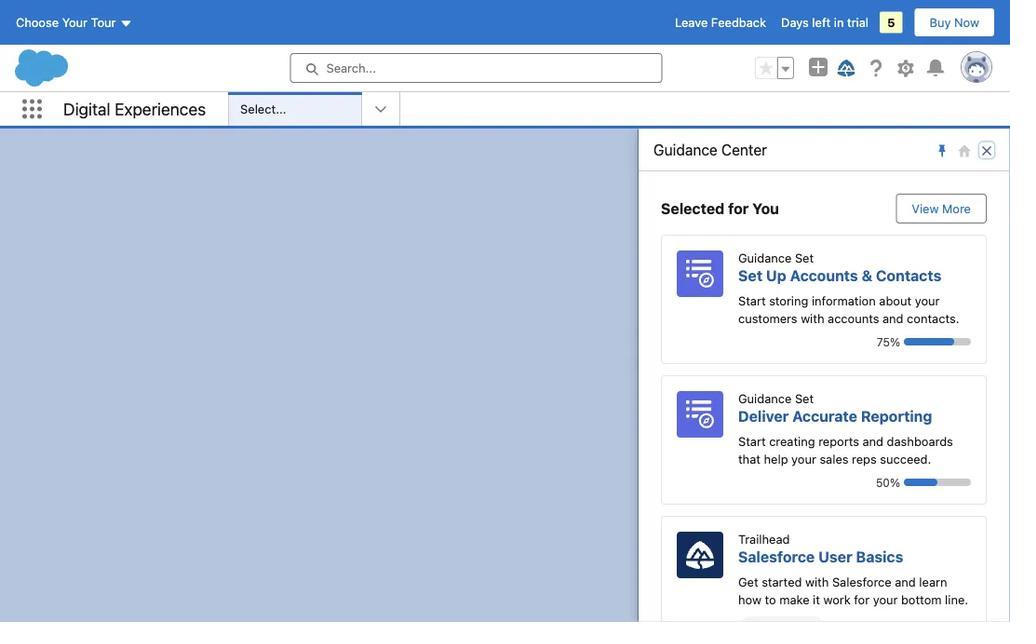 Task type: vqa. For each thing, say whether or not it's contained in the screenshot.
send follow up email for customer conference (sample) Link
no



Task type: describe. For each thing, give the bounding box(es) containing it.
selected
[[662, 200, 725, 218]]

set for set
[[796, 251, 814, 265]]

center
[[722, 141, 768, 159]]

digital experiences
[[63, 99, 206, 119]]

help
[[765, 452, 789, 466]]

customers
[[739, 312, 798, 326]]

up
[[767, 266, 787, 284]]

more
[[943, 202, 972, 216]]

accurate
[[793, 407, 858, 425]]

view
[[913, 202, 940, 216]]

succeed.
[[881, 452, 932, 466]]

accounts
[[828, 312, 880, 326]]

tour
[[91, 15, 116, 29]]

&
[[862, 266, 873, 284]]

started
[[762, 575, 803, 589]]

leave
[[676, 15, 708, 29]]

in
[[835, 15, 845, 29]]

creating
[[770, 434, 816, 448]]

1 vertical spatial set
[[739, 266, 763, 284]]

about
[[880, 294, 912, 307]]

leave feedback
[[676, 15, 767, 29]]

days
[[782, 15, 810, 29]]

progress bar image for deliver accurate reporting
[[905, 479, 938, 486]]

choose your tour button
[[15, 7, 134, 37]]

0 horizontal spatial salesforce
[[739, 548, 816, 566]]

your inside guidance set set up accounts & contacts start storing information about your customers with accounts and contacts.
[[916, 294, 941, 307]]

reps
[[853, 452, 877, 466]]

get
[[739, 575, 759, 589]]

guidance center
[[654, 141, 768, 159]]

set up accounts & contacts link
[[739, 266, 942, 284]]

user
[[819, 548, 853, 566]]

left
[[813, 15, 831, 29]]

buy now
[[930, 15, 980, 29]]

choose your tour
[[16, 15, 116, 29]]

0 vertical spatial for
[[729, 200, 749, 218]]

deliver accurate reporting link
[[739, 407, 933, 425]]

your inside trailhead salesforce user basics get started with salesforce and learn how to make it work for your bottom line.
[[874, 593, 899, 607]]

feedback
[[712, 15, 767, 29]]

with inside trailhead salesforce user basics get started with salesforce and learn how to make it work for your bottom line.
[[806, 575, 830, 589]]

trial
[[848, 15, 869, 29]]

days left in trial
[[782, 15, 869, 29]]

now
[[955, 15, 980, 29]]

start inside guidance set set up accounts & contacts start storing information about your customers with accounts and contacts.
[[739, 294, 766, 307]]

contacts
[[877, 266, 942, 284]]

75%
[[877, 335, 901, 348]]

progress bar image for set up accounts & contacts
[[905, 338, 955, 346]]

your inside 'guidance set deliver accurate reporting start creating reports and dashboards that help your sales reps succeed.'
[[792, 452, 817, 466]]

line.
[[946, 593, 969, 607]]

select...
[[241, 102, 287, 116]]

progress bar progress bar for deliver accurate reporting
[[905, 479, 972, 486]]

and for basics
[[896, 575, 917, 589]]

view more button
[[897, 194, 988, 224]]

digital
[[63, 99, 110, 119]]



Task type: locate. For each thing, give the bounding box(es) containing it.
1 vertical spatial for
[[855, 593, 870, 607]]

and down about
[[883, 312, 904, 326]]

2 progress bar image from the top
[[905, 479, 938, 486]]

0 vertical spatial and
[[883, 312, 904, 326]]

2 vertical spatial your
[[874, 593, 899, 607]]

progress bar progress bar down succeed.
[[905, 479, 972, 486]]

salesforce user basics link
[[739, 548, 904, 566]]

set
[[796, 251, 814, 265], [739, 266, 763, 284], [796, 391, 814, 405]]

1 vertical spatial guidance
[[739, 251, 792, 265]]

1 progress bar progress bar from the top
[[905, 338, 972, 346]]

for left you
[[729, 200, 749, 218]]

5
[[888, 15, 896, 29]]

progress bar progress bar
[[905, 338, 972, 346], [905, 479, 972, 486]]

buy now button
[[915, 7, 996, 37]]

1 vertical spatial salesforce
[[833, 575, 892, 589]]

workspace tabs for digital experiences tab list
[[401, 92, 1011, 126]]

information
[[812, 294, 877, 307]]

and inside trailhead salesforce user basics get started with salesforce and learn how to make it work for your bottom line.
[[896, 575, 917, 589]]

storing
[[770, 294, 809, 307]]

0 vertical spatial salesforce
[[739, 548, 816, 566]]

guidance set set up accounts & contacts start storing information about your customers with accounts and contacts.
[[739, 251, 960, 326]]

progress bar image down contacts.
[[905, 338, 955, 346]]

set left up
[[739, 266, 763, 284]]

start
[[739, 294, 766, 307], [739, 434, 766, 448]]

0 vertical spatial start
[[739, 294, 766, 307]]

trailhead salesforce user basics get started with salesforce and learn how to make it work for your bottom line.
[[739, 532, 969, 607]]

start up that
[[739, 434, 766, 448]]

group
[[756, 57, 795, 79]]

selected for you
[[662, 200, 780, 218]]

your left bottom
[[874, 593, 899, 607]]

1 vertical spatial with
[[806, 575, 830, 589]]

for
[[729, 200, 749, 218], [855, 593, 870, 607]]

2 vertical spatial guidance
[[739, 391, 792, 405]]

reports
[[819, 434, 860, 448]]

with
[[801, 312, 825, 326], [806, 575, 830, 589]]

leave feedback link
[[676, 15, 767, 29]]

and for accurate
[[863, 434, 884, 448]]

and inside 'guidance set deliver accurate reporting start creating reports and dashboards that help your sales reps succeed.'
[[863, 434, 884, 448]]

0 vertical spatial progress bar progress bar
[[905, 338, 972, 346]]

and inside guidance set set up accounts & contacts start storing information about your customers with accounts and contacts.
[[883, 312, 904, 326]]

your down creating
[[792, 452, 817, 466]]

start up customers
[[739, 294, 766, 307]]

basics
[[857, 548, 904, 566]]

select... link
[[237, 92, 362, 126]]

guidance for guidance set set up accounts & contacts start storing information about your customers with accounts and contacts.
[[739, 251, 792, 265]]

0 vertical spatial with
[[801, 312, 825, 326]]

guidance up up
[[739, 251, 792, 265]]

trailhead
[[739, 532, 791, 546]]

your up contacts.
[[916, 294, 941, 307]]

guidance for guidance center
[[654, 141, 718, 159]]

start inside 'guidance set deliver accurate reporting start creating reports and dashboards that help your sales reps succeed.'
[[739, 434, 766, 448]]

your
[[62, 15, 88, 29]]

guidance set deliver accurate reporting start creating reports and dashboards that help your sales reps succeed.
[[739, 391, 954, 466]]

accounts
[[791, 266, 859, 284]]

2 horizontal spatial your
[[916, 294, 941, 307]]

choose
[[16, 15, 59, 29]]

progress bar image down succeed.
[[905, 479, 938, 486]]

guidance inside guidance set set up accounts & contacts start storing information about your customers with accounts and contacts.
[[739, 251, 792, 265]]

guidance up deliver
[[739, 391, 792, 405]]

contacts.
[[908, 312, 960, 326]]

0 vertical spatial set
[[796, 251, 814, 265]]

guidance inside 'guidance set deliver accurate reporting start creating reports and dashboards that help your sales reps succeed.'
[[739, 391, 792, 405]]

reporting
[[862, 407, 933, 425]]

work
[[824, 593, 851, 607]]

progress bar image
[[905, 338, 955, 346], [905, 479, 938, 486]]

set inside 'guidance set deliver accurate reporting start creating reports and dashboards that help your sales reps succeed.'
[[796, 391, 814, 405]]

and up reps
[[863, 434, 884, 448]]

guidance for guidance set deliver accurate reporting start creating reports and dashboards that help your sales reps succeed.
[[739, 391, 792, 405]]

search...
[[327, 61, 376, 75]]

and up bottom
[[896, 575, 917, 589]]

guidance down workspace tabs for digital experiences tab list
[[654, 141, 718, 159]]

0 vertical spatial guidance
[[654, 141, 718, 159]]

your
[[916, 294, 941, 307], [792, 452, 817, 466], [874, 593, 899, 607]]

that
[[739, 452, 761, 466]]

experiences
[[115, 99, 206, 119]]

1 start from the top
[[739, 294, 766, 307]]

1 vertical spatial and
[[863, 434, 884, 448]]

2 vertical spatial and
[[896, 575, 917, 589]]

1 horizontal spatial your
[[874, 593, 899, 607]]

for inside trailhead salesforce user basics get started with salesforce and learn how to make it work for your bottom line.
[[855, 593, 870, 607]]

dashboards
[[888, 434, 954, 448]]

0 horizontal spatial for
[[729, 200, 749, 218]]

you
[[753, 200, 780, 218]]

how
[[739, 593, 762, 607]]

1 vertical spatial progress bar image
[[905, 479, 938, 486]]

salesforce
[[739, 548, 816, 566], [833, 575, 892, 589]]

view more
[[913, 202, 972, 216]]

1 vertical spatial your
[[792, 452, 817, 466]]

with down storing
[[801, 312, 825, 326]]

50%
[[877, 476, 901, 489]]

1 horizontal spatial salesforce
[[833, 575, 892, 589]]

make
[[780, 593, 810, 607]]

sales
[[820, 452, 849, 466]]

0 vertical spatial progress bar image
[[905, 338, 955, 346]]

guidance
[[654, 141, 718, 159], [739, 251, 792, 265], [739, 391, 792, 405]]

1 horizontal spatial for
[[855, 593, 870, 607]]

salesforce down trailhead
[[739, 548, 816, 566]]

2 progress bar progress bar from the top
[[905, 479, 972, 486]]

and
[[883, 312, 904, 326], [863, 434, 884, 448], [896, 575, 917, 589]]

1 vertical spatial start
[[739, 434, 766, 448]]

2 start from the top
[[739, 434, 766, 448]]

with inside guidance set set up accounts & contacts start storing information about your customers with accounts and contacts.
[[801, 312, 825, 326]]

set up accounts
[[796, 251, 814, 265]]

set up accurate
[[796, 391, 814, 405]]

0 horizontal spatial your
[[792, 452, 817, 466]]

salesforce down the basics
[[833, 575, 892, 589]]

progress bar progress bar for set up accounts & contacts
[[905, 338, 972, 346]]

bottom
[[902, 593, 943, 607]]

for right work
[[855, 593, 870, 607]]

deliver
[[739, 407, 789, 425]]

with up it
[[806, 575, 830, 589]]

1 vertical spatial progress bar progress bar
[[905, 479, 972, 486]]

learn
[[920, 575, 948, 589]]

progress bar progress bar down contacts.
[[905, 338, 972, 346]]

2 vertical spatial set
[[796, 391, 814, 405]]

set for deliver
[[796, 391, 814, 405]]

it
[[814, 593, 821, 607]]

0 vertical spatial your
[[916, 294, 941, 307]]

1 progress bar image from the top
[[905, 338, 955, 346]]

buy
[[930, 15, 952, 29]]

to
[[765, 593, 777, 607]]

search... button
[[290, 53, 663, 83]]



